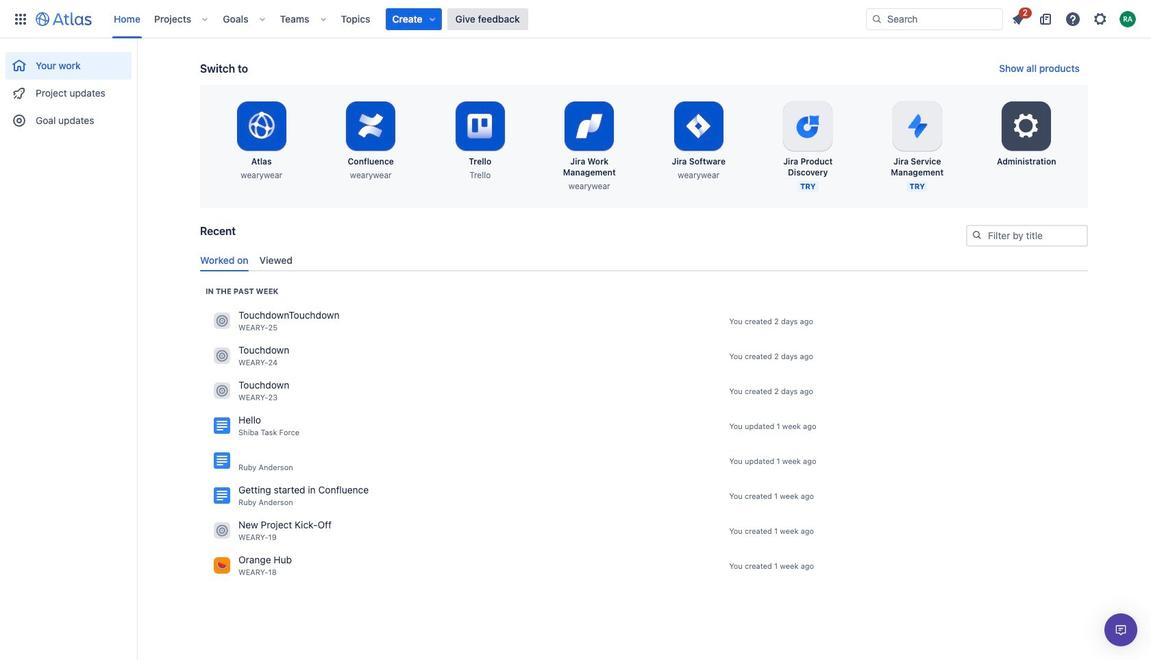 Task type: describe. For each thing, give the bounding box(es) containing it.
2 townsquare image from the top
[[214, 558, 230, 574]]

notifications image
[[1011, 11, 1027, 27]]

2 confluence image from the top
[[214, 488, 230, 504]]

top element
[[8, 0, 867, 38]]

switch to... image
[[12, 11, 29, 27]]

Filter by title field
[[968, 226, 1087, 245]]

search image
[[872, 13, 883, 24]]

1 confluence image from the top
[[214, 453, 230, 469]]

Search field
[[867, 8, 1004, 30]]

2 townsquare image from the top
[[214, 348, 230, 364]]

1 townsquare image from the top
[[214, 523, 230, 539]]



Task type: vqa. For each thing, say whether or not it's contained in the screenshot.
Account 'IMAGE'
yes



Task type: locate. For each thing, give the bounding box(es) containing it.
1 vertical spatial confluence image
[[214, 488, 230, 504]]

confluence image
[[214, 453, 230, 469], [214, 488, 230, 504]]

1 townsquare image from the top
[[214, 313, 230, 329]]

banner
[[0, 0, 1152, 38]]

2 vertical spatial townsquare image
[[214, 383, 230, 399]]

0 vertical spatial settings image
[[1093, 11, 1109, 27]]

townsquare image
[[214, 313, 230, 329], [214, 348, 230, 364], [214, 383, 230, 399]]

1 horizontal spatial settings image
[[1093, 11, 1109, 27]]

search image
[[972, 230, 983, 241]]

0 vertical spatial confluence image
[[214, 453, 230, 469]]

0 horizontal spatial settings image
[[1011, 110, 1044, 143]]

None search field
[[867, 8, 1004, 30]]

0 vertical spatial townsquare image
[[214, 523, 230, 539]]

group
[[5, 38, 132, 138]]

3 townsquare image from the top
[[214, 383, 230, 399]]

1 vertical spatial townsquare image
[[214, 348, 230, 364]]

confluence image
[[214, 418, 230, 434]]

1 vertical spatial settings image
[[1011, 110, 1044, 143]]

help image
[[1065, 11, 1082, 27]]

settings image
[[1093, 11, 1109, 27], [1011, 110, 1044, 143]]

account image
[[1120, 11, 1137, 27]]

heading
[[206, 286, 279, 297]]

0 vertical spatial townsquare image
[[214, 313, 230, 329]]

1 vertical spatial townsquare image
[[214, 558, 230, 574]]

townsquare image
[[214, 523, 230, 539], [214, 558, 230, 574]]

tab list
[[195, 249, 1094, 271]]



